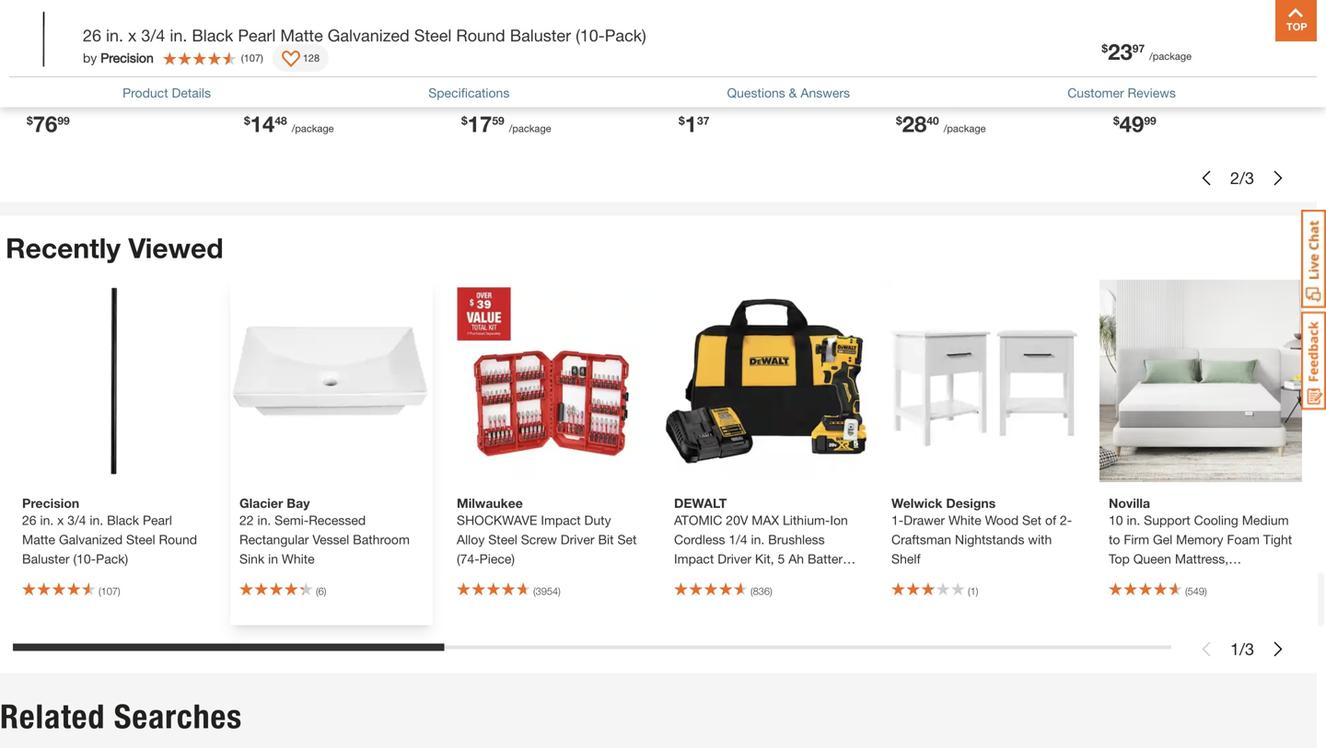 Task type: vqa. For each thing, say whether or not it's contained in the screenshot.


Task type: locate. For each thing, give the bounding box(es) containing it.
0 vertical spatial /
[[1239, 168, 1245, 188]]

2 32 from the left
[[239, 8, 254, 24]]

2 3 from the top
[[1245, 640, 1254, 659]]

$ left 37
[[679, 114, 685, 127]]

bag
[[751, 571, 774, 586]]

/package right the "40"
[[944, 123, 986, 135]]

specifications button
[[428, 83, 510, 103], [428, 83, 510, 103]]

/package inside $ 28 40 /package
[[944, 123, 986, 135]]

1 horizontal spatial white
[[948, 513, 981, 528]]

1 horizontal spatial (10-
[[576, 25, 605, 45]]

black for 32 in. x 3/4 in. black aluminum round deck railing baluster (5- pack)
[[324, 8, 356, 24]]

1 horizontal spatial (5-
[[625, 28, 641, 43]]

white
[[948, 513, 981, 528], [282, 552, 315, 567]]

26 in. x 3/4 in. black pearl matte galvanized steel round baluster (10-pack) image
[[13, 280, 215, 483]]

3 left next slide image
[[1245, 640, 1254, 659]]

driver down 1/4
[[718, 552, 751, 567]]

$ down customer reviews
[[1113, 114, 1119, 127]]

1 horizontal spatial deck
[[499, 28, 528, 43]]

3 aluminum from the left
[[577, 8, 635, 24]]

recently viewed
[[6, 232, 223, 264]]

of
[[1045, 513, 1056, 528]]

$ left 48
[[244, 114, 250, 127]]

99 inside $ 76 99
[[57, 114, 70, 127]]

0 vertical spatial set
[[1022, 513, 1042, 528]]

1 vertical spatial matte
[[22, 532, 55, 548]]

26 in. x 0.75 in. aluminum black square baluster (15- pack) link
[[1109, 0, 1293, 65]]

) down "nightstands"
[[976, 586, 978, 598]]

pack) inside precision 26 in. x 3/4 in. black pearl matte galvanized steel round baluster (10-pack)
[[96, 552, 128, 567]]

baluster
[[510, 25, 571, 45], [95, 28, 143, 43], [357, 28, 404, 43], [574, 28, 622, 43], [1189, 28, 1237, 43], [22, 552, 70, 567]]

(10- inside precision 26 in. x 3/4 in. black pearl matte galvanized steel round baluster (10-pack)
[[73, 552, 96, 567]]

$ down product image
[[27, 114, 33, 127]]

deck
[[281, 28, 311, 43], [499, 28, 528, 43]]

aluminum
[[131, 8, 189, 24], [360, 8, 418, 24], [577, 8, 635, 24], [1200, 8, 1258, 24]]

1-
[[891, 513, 904, 528]]

driver down duty
[[561, 532, 594, 548]]

0 vertical spatial 3
[[1245, 168, 1254, 188]]

$ inside $ 76 99
[[27, 114, 33, 127]]

$ 14 48 /package
[[244, 111, 334, 137]]

rectangular up in
[[239, 532, 309, 548]]

( for precision 26 in. x 3/4 in. black pearl matte galvanized steel round baluster (10-pack)
[[99, 586, 101, 598]]

( 3954 )
[[533, 586, 561, 598]]

1 (5- from the left
[[408, 28, 424, 43]]

$ inside $ 28 40 /package
[[896, 114, 902, 127]]

aluminum inside 32 in. x 1 in. black aluminum rectangular baluster (14-pack)
[[131, 8, 189, 24]]

railing
[[314, 28, 353, 43], [532, 28, 571, 43]]

( 107 ) left display icon
[[241, 52, 263, 64]]

railing inside 36 in. x 3/4 in. black aluminum round deck railing baluster (5- pack)
[[532, 28, 571, 43]]

$ 76 99
[[27, 111, 70, 137]]

steel inside milwaukee shockwave impact duty alloy steel screw driver bit set (74-piece)
[[488, 532, 517, 548]]

0 horizontal spatial 26
[[22, 513, 36, 528]]

1 vertical spatial (10-
[[73, 552, 96, 567]]

107
[[244, 52, 261, 64], [101, 586, 118, 598]]

) down mattress,
[[1205, 586, 1207, 598]]

0 horizontal spatial pearl
[[143, 513, 172, 528]]

display image
[[282, 51, 300, 69]]

0 horizontal spatial deck
[[281, 28, 311, 43]]

( for welwick designs 1-drawer white wood set of 2- craftsman nightstands with shelf
[[968, 586, 970, 598]]

set
[[1022, 513, 1042, 528], [617, 532, 637, 548]]

recessed
[[309, 513, 366, 528]]

3954
[[536, 586, 558, 598]]

(5- for 14
[[408, 28, 424, 43]]

3/4 inside 32 in. x 3/4 in. black aluminum round deck railing baluster (5- pack)
[[285, 8, 303, 24]]

0 horizontal spatial steel
[[126, 532, 155, 548]]

x inside precision 26 in. x 3/4 in. black pearl matte galvanized steel round baluster (10-pack)
[[57, 513, 64, 528]]

$ inside $ 14 48 /package
[[244, 114, 250, 127]]

pack)
[[605, 25, 646, 45], [169, 28, 201, 43], [239, 47, 272, 62], [457, 47, 489, 62], [1109, 47, 1141, 62], [96, 552, 128, 567]]

/package inside $ 23 97 /package
[[1149, 50, 1192, 62]]

0 vertical spatial impact
[[541, 513, 581, 528]]

1
[[67, 8, 75, 24], [685, 111, 697, 137], [970, 586, 976, 598], [1230, 640, 1239, 659]]

/ for 1
[[1239, 640, 1245, 659]]

railing for 14
[[314, 28, 353, 43]]

6
[[318, 586, 324, 598]]

white right in
[[282, 552, 315, 567]]

1 vertical spatial white
[[282, 552, 315, 567]]

1 horizontal spatial steel
[[414, 25, 452, 45]]

(5- inside 36 in. x 3/4 in. black aluminum round deck railing baluster (5- pack)
[[625, 28, 641, 43]]

0 horizontal spatial white
[[282, 552, 315, 567]]

14
[[250, 111, 275, 137]]

1 horizontal spatial and
[[1175, 571, 1196, 586]]

support
[[1144, 513, 1190, 528]]

impact up the screw
[[541, 513, 581, 528]]

rectangular
[[22, 28, 92, 43], [239, 532, 309, 548]]

deck inside 32 in. x 3/4 in. black aluminum round deck railing baluster (5- pack)
[[281, 28, 311, 43]]

recently
[[6, 232, 121, 264]]

milwaukee shockwave impact duty alloy steel screw driver bit set (74-piece)
[[457, 496, 637, 567]]

1 vertical spatial rectangular
[[239, 532, 309, 548]]

10 in. support cooling medium to firm gel memory foam tight top queen mattress, breathable and hypoallergenic image
[[1100, 280, 1302, 483]]

) down the vessel
[[324, 586, 326, 598]]

aluminum for 32 in. x 3/4 in. black aluminum round deck railing baluster (5- pack)
[[360, 8, 418, 24]]

ah
[[788, 552, 804, 567]]

37
[[697, 114, 709, 127]]

black inside 32 in. x 1 in. black aluminum rectangular baluster (14-pack)
[[95, 8, 128, 24]]

/package right 48
[[292, 123, 334, 135]]

/package for 23
[[1149, 50, 1192, 62]]

99 inside $ 49 99
[[1144, 114, 1156, 127]]

0 horizontal spatial (10-
[[73, 552, 96, 567]]

1 horizontal spatial railing
[[532, 28, 571, 43]]

precision
[[101, 50, 154, 65], [22, 496, 79, 511]]

$ for 49
[[1113, 114, 1119, 127]]

deck up specifications
[[499, 28, 528, 43]]

galvanized inside precision 26 in. x 3/4 in. black pearl matte galvanized steel round baluster (10-pack)
[[59, 532, 123, 548]]

round inside precision 26 in. x 3/4 in. black pearl matte galvanized steel round baluster (10-pack)
[[159, 532, 197, 548]]

(
[[241, 52, 244, 64], [99, 71, 101, 83], [751, 81, 753, 93], [99, 586, 101, 598], [316, 586, 318, 598], [533, 586, 536, 598], [751, 586, 753, 598], [968, 586, 970, 598], [1185, 586, 1188, 598]]

/ left next slide icon
[[1239, 168, 1245, 188]]

1/4
[[729, 532, 747, 548]]

mattress,
[[1175, 552, 1229, 567]]

/package down square on the right top of the page
[[1149, 50, 1192, 62]]

1 vertical spatial precision
[[22, 496, 79, 511]]

1 and from the left
[[726, 571, 748, 586]]

1 railing from the left
[[314, 28, 353, 43]]

deck up the "128" dropdown button
[[281, 28, 311, 43]]

4 aluminum from the left
[[1200, 8, 1258, 24]]

questions & answers button
[[727, 83, 850, 103], [727, 83, 850, 103]]

2 horizontal spatial 26
[[1109, 8, 1123, 24]]

bathroom
[[353, 532, 410, 548]]

28
[[902, 111, 927, 137]]

1 vertical spatial driver
[[718, 552, 751, 567]]

1 aluminum from the left
[[131, 8, 189, 24]]

1 vertical spatial /
[[1239, 640, 1245, 659]]

in. inside novilla 10 in. support cooling medium to firm gel memory foam tight top queen mattress, breathable and hypoallergenic
[[1127, 513, 1140, 528]]

0 vertical spatial driver
[[561, 532, 594, 548]]

1 horizontal spatial pearl
[[238, 25, 276, 45]]

black inside 32 in. x 3/4 in. black aluminum round deck railing baluster (5- pack)
[[324, 8, 356, 24]]

(74-
[[457, 552, 479, 567]]

$ inside $ 49 99
[[1113, 114, 1119, 127]]

99 for 49
[[1144, 114, 1156, 127]]

0 vertical spatial white
[[948, 513, 981, 528]]

answers
[[801, 85, 850, 100]]

1 horizontal spatial matte
[[280, 25, 323, 45]]

/package for 14
[[292, 123, 334, 135]]

3/4
[[285, 8, 303, 24], [502, 8, 521, 24], [141, 25, 165, 45], [67, 513, 86, 528]]

black
[[95, 8, 128, 24], [324, 8, 356, 24], [542, 8, 574, 24], [192, 25, 233, 45], [1109, 28, 1141, 43], [107, 513, 139, 528]]

2 and from the left
[[1175, 571, 1196, 586]]

2 vertical spatial 26
[[22, 513, 36, 528]]

screw
[[521, 532, 557, 548]]

(10-
[[576, 25, 605, 45], [73, 552, 96, 567]]

) for precision 26 in. x 3/4 in. black pearl matte galvanized steel round baluster (10-pack)
[[118, 586, 120, 598]]

$ 28 40 /package
[[896, 111, 986, 137]]

1 vertical spatial pearl
[[143, 513, 172, 528]]

and left bag
[[726, 571, 748, 586]]

product
[[123, 85, 168, 100]]

0 horizontal spatial (5-
[[408, 28, 424, 43]]

white inside "glacier bay 22 in. semi-recessed rectangular vessel bathroom sink in white"
[[282, 552, 315, 567]]

1 vertical spatial ( 107 )
[[99, 586, 120, 598]]

3 right 2
[[1245, 168, 1254, 188]]

$ for 23
[[1102, 42, 1108, 55]]

rectangular inside 32 in. x 1 in. black aluminum rectangular baluster (14-pack)
[[22, 28, 92, 43]]

and
[[726, 571, 748, 586], [1175, 571, 1196, 586]]

1 horizontal spatial driver
[[718, 552, 751, 567]]

2 aluminum from the left
[[360, 8, 418, 24]]

/package right 59
[[509, 123, 551, 135]]

107 left display icon
[[244, 52, 261, 64]]

2 railing from the left
[[532, 28, 571, 43]]

vessel
[[312, 532, 349, 548]]

drawer
[[904, 513, 945, 528]]

( 107 ) down precision 26 in. x 3/4 in. black pearl matte galvanized steel round baluster (10-pack)
[[99, 586, 120, 598]]

0 horizontal spatial 32
[[22, 8, 36, 24]]

1 vertical spatial 107
[[101, 586, 118, 598]]

0 horizontal spatial rectangular
[[22, 28, 92, 43]]

0 horizontal spatial railing
[[314, 28, 353, 43]]

1 vertical spatial galvanized
[[59, 532, 123, 548]]

atomic
[[674, 513, 722, 528]]

deck inside 36 in. x 3/4 in. black aluminum round deck railing baluster (5- pack)
[[499, 28, 528, 43]]

1 horizontal spatial precision
[[101, 50, 154, 65]]

0 vertical spatial pearl
[[238, 25, 276, 45]]

0 horizontal spatial matte
[[22, 532, 55, 548]]

32 inside 32 in. x 3/4 in. black aluminum round deck railing baluster (5- pack)
[[239, 8, 254, 24]]

2 deck from the left
[[499, 28, 528, 43]]

32 for 76
[[22, 8, 36, 24]]

(5- inside 32 in. x 3/4 in. black aluminum round deck railing baluster (5- pack)
[[408, 28, 424, 43]]

set inside milwaukee shockwave impact duty alloy steel screw driver bit set (74-piece)
[[617, 532, 637, 548]]

1 deck from the left
[[281, 28, 311, 43]]

) down kit,
[[770, 586, 772, 598]]

3 for 1 / 3
[[1245, 640, 1254, 659]]

pearl
[[238, 25, 276, 45], [143, 513, 172, 528]]

previous slide image
[[1199, 171, 1214, 186]]

17
[[468, 111, 492, 137]]

1 32 from the left
[[22, 8, 36, 24]]

and down mattress,
[[1175, 571, 1196, 586]]

1 99 from the left
[[57, 114, 70, 127]]

0 vertical spatial galvanized
[[328, 25, 410, 45]]

1 3 from the top
[[1245, 168, 1254, 188]]

/package inside $ 14 48 /package
[[292, 123, 334, 135]]

driver inside dewalt atomic 20v max lithium-ion cordless 1/4 in. brushless impact driver kit, 5 ah battery, charger, and bag
[[718, 552, 751, 567]]

26 for 26 in. x 0.75 in. aluminum black square baluster (15- pack)
[[1109, 8, 1123, 24]]

0 horizontal spatial driver
[[561, 532, 594, 548]]

railing inside 32 in. x 3/4 in. black aluminum round deck railing baluster (5- pack)
[[314, 28, 353, 43]]

0 vertical spatial rectangular
[[22, 28, 92, 43]]

/
[[1239, 168, 1245, 188], [1239, 640, 1245, 659]]

1 horizontal spatial set
[[1022, 513, 1042, 528]]

1 horizontal spatial 26
[[83, 25, 101, 45]]

/package for 17
[[509, 123, 551, 135]]

this is the first slide image
[[1199, 642, 1214, 657]]

searches
[[114, 697, 242, 737]]

rectangular up the by
[[22, 28, 92, 43]]

1 horizontal spatial 107
[[244, 52, 261, 64]]

1 horizontal spatial impact
[[674, 552, 714, 567]]

1 horizontal spatial 32
[[239, 8, 254, 24]]

impact up charger,
[[674, 552, 714, 567]]

1 horizontal spatial 99
[[1144, 114, 1156, 127]]

32 in. x 1 in. black aluminum rectangular baluster (14-pack)
[[22, 8, 201, 43]]

2 (5- from the left
[[625, 28, 641, 43]]

x inside 32 in. x 1 in. black aluminum rectangular baluster (14-pack)
[[57, 8, 64, 24]]

/package for 28
[[944, 123, 986, 135]]

0 vertical spatial 26
[[1109, 8, 1123, 24]]

1 horizontal spatial galvanized
[[328, 25, 410, 45]]

impact
[[541, 513, 581, 528], [674, 552, 714, 567]]

x inside 26 in. x 0.75 in. aluminum black square baluster (15- pack)
[[1144, 8, 1151, 24]]

$ left 97
[[1102, 42, 1108, 55]]

pack) inside 36 in. x 3/4 in. black aluminum round deck railing baluster (5- pack)
[[457, 47, 489, 62]]

0 horizontal spatial 107
[[101, 586, 118, 598]]

x inside 36 in. x 3/4 in. black aluminum round deck railing baluster (5- pack)
[[492, 8, 499, 24]]

x inside 32 in. x 3/4 in. black aluminum round deck railing baluster (5- pack)
[[275, 8, 281, 24]]

railing for 17
[[532, 28, 571, 43]]

) down precision 26 in. x 3/4 in. black pearl matte galvanized steel round baluster (10-pack)
[[118, 586, 120, 598]]

white down designs
[[948, 513, 981, 528]]

bay
[[287, 496, 310, 511]]

0 horizontal spatial set
[[617, 532, 637, 548]]

$ left the "40"
[[896, 114, 902, 127]]

3/4 inside 36 in. x 3/4 in. black aluminum round deck railing baluster (5- pack)
[[502, 8, 521, 24]]

2 99 from the left
[[1144, 114, 1156, 127]]

foam
[[1227, 532, 1260, 548]]

bit
[[598, 532, 614, 548]]

1 vertical spatial set
[[617, 532, 637, 548]]

next slide image
[[1271, 171, 1286, 186]]

2 horizontal spatial steel
[[488, 532, 517, 548]]

) down milwaukee shockwave impact duty alloy steel screw driver bit set (74-piece)
[[558, 586, 561, 598]]

aluminum inside 36 in. x 3/4 in. black aluminum round deck railing baluster (5- pack)
[[577, 8, 635, 24]]

1 vertical spatial 26
[[83, 25, 101, 45]]

round inside 32 in. x 3/4 in. black aluminum round deck railing baluster (5- pack)
[[239, 28, 278, 43]]

set right the bit
[[617, 532, 637, 548]]

/ right the this is the first slide icon
[[1239, 640, 1245, 659]]

$ inside $ 23 97 /package
[[1102, 42, 1108, 55]]

( 549 )
[[1185, 586, 1207, 598]]

set inside welwick designs 1-drawer white wood set of 2- craftsman nightstands with shelf
[[1022, 513, 1042, 528]]

1-drawer white wood set of 2-craftsman nightstands with shelf image
[[882, 280, 1085, 483]]

questions
[[727, 85, 785, 100]]

$ inside $ 1 37
[[679, 114, 685, 127]]

0.75
[[1154, 8, 1179, 24]]

(5- for 17
[[625, 28, 641, 43]]

26 for 26 in. x 3/4 in. black pearl matte galvanized steel round baluster (10-pack)
[[83, 25, 101, 45]]

1 horizontal spatial rectangular
[[239, 532, 309, 548]]

charger,
[[674, 571, 722, 586]]

1 vertical spatial 3
[[1245, 640, 1254, 659]]

baluster inside 32 in. x 3/4 in. black aluminum round deck railing baluster (5- pack)
[[357, 28, 404, 43]]

128
[[303, 52, 320, 64]]

107 down precision 26 in. x 3/4 in. black pearl matte galvanized steel round baluster (10-pack)
[[101, 586, 118, 598]]

2 / from the top
[[1239, 640, 1245, 659]]

26 in. x 0.75 in. aluminum black square baluster (15- pack)
[[1109, 8, 1263, 62]]

black inside 36 in. x 3/4 in. black aluminum round deck railing baluster (5- pack)
[[542, 8, 574, 24]]

baluster inside 36 in. x 3/4 in. black aluminum round deck railing baluster (5- pack)
[[574, 28, 622, 43]]

0 horizontal spatial impact
[[541, 513, 581, 528]]

$ down specifications
[[461, 114, 468, 127]]

0 horizontal spatial ( 107 )
[[99, 586, 120, 598]]

matte
[[280, 25, 323, 45], [22, 532, 55, 548]]

0 vertical spatial (10-
[[576, 25, 605, 45]]

0 horizontal spatial galvanized
[[59, 532, 123, 548]]

$ inside $ 17 59 /package
[[461, 114, 468, 127]]

0 horizontal spatial precision
[[22, 496, 79, 511]]

black for 26 in. x 3/4 in. black pearl matte galvanized steel round baluster (10-pack)
[[192, 25, 233, 45]]

feedback link image
[[1301, 311, 1326, 411]]

x for 32 in. x 3/4 in. black aluminum round deck railing baluster (5- pack)
[[275, 8, 281, 24]]

designs
[[946, 496, 996, 511]]

2 / 3
[[1230, 168, 1254, 188]]

breathable
[[1109, 571, 1171, 586]]

1 vertical spatial impact
[[674, 552, 714, 567]]

next slide image
[[1271, 642, 1286, 657]]

glacier
[[239, 496, 283, 511]]

round inside 36 in. x 3/4 in. black aluminum round deck railing baluster (5- pack)
[[457, 28, 495, 43]]

set left of
[[1022, 513, 1042, 528]]

1 horizontal spatial ( 107 )
[[241, 52, 263, 64]]

novilla 10 in. support cooling medium to firm gel memory foam tight top queen mattress, breathable and hypoallergenic
[[1109, 496, 1292, 586]]

26 inside 26 in. x 0.75 in. aluminum black square baluster (15- pack)
[[1109, 8, 1123, 24]]

ion
[[830, 513, 848, 528]]

0 horizontal spatial 99
[[57, 114, 70, 127]]

aluminum inside 32 in. x 3/4 in. black aluminum round deck railing baluster (5- pack)
[[360, 8, 418, 24]]

) for dewalt atomic 20v max lithium-ion cordless 1/4 in. brushless impact driver kit, 5 ah battery, charger, and bag
[[770, 586, 772, 598]]

battery,
[[808, 552, 852, 567]]

/package inside $ 17 59 /package
[[509, 123, 551, 135]]

32
[[22, 8, 36, 24], [239, 8, 254, 24]]

0 horizontal spatial and
[[726, 571, 748, 586]]

1 / from the top
[[1239, 168, 1245, 188]]

32 inside 32 in. x 1 in. black aluminum rectangular baluster (14-pack)
[[22, 8, 36, 24]]

nightstands
[[955, 532, 1024, 548]]



Task type: describe. For each thing, give the bounding box(es) containing it.
steel inside precision 26 in. x 3/4 in. black pearl matte galvanized steel round baluster (10-pack)
[[126, 532, 155, 548]]

pack) inside 26 in. x 0.75 in. aluminum black square baluster (15- pack)
[[1109, 47, 1141, 62]]

memory
[[1176, 532, 1223, 548]]

( for glacier bay 22 in. semi-recessed rectangular vessel bathroom sink in white
[[316, 586, 318, 598]]

precision inside precision 26 in. x 3/4 in. black pearl matte galvanized steel round baluster (10-pack)
[[22, 496, 79, 511]]

0 vertical spatial ( 107 )
[[241, 52, 263, 64]]

milwaukee
[[457, 496, 523, 511]]

pearl inside precision 26 in. x 3/4 in. black pearl matte galvanized steel round baluster (10-pack)
[[143, 513, 172, 528]]

in
[[268, 552, 278, 567]]

lithium-
[[783, 513, 830, 528]]

3 for 2 / 3
[[1245, 168, 1254, 188]]

$ for 14
[[244, 114, 250, 127]]

gel
[[1153, 532, 1172, 548]]

black inside precision 26 in. x 3/4 in. black pearl matte galvanized steel round baluster (10-pack)
[[107, 513, 139, 528]]

dewalt
[[674, 496, 727, 511]]

( for dewalt atomic 20v max lithium-ion cordless 1/4 in. brushless impact driver kit, 5 ah battery, charger, and bag
[[751, 586, 753, 598]]

pack) inside 32 in. x 1 in. black aluminum rectangular baluster (14-pack)
[[169, 28, 201, 43]]

matte inside precision 26 in. x 3/4 in. black pearl matte galvanized steel round baluster (10-pack)
[[22, 532, 55, 548]]

(14-
[[146, 28, 169, 43]]

(15-
[[1240, 28, 1263, 43]]

top button
[[1275, 0, 1317, 41]]

836
[[753, 586, 770, 598]]

) for novilla 10 in. support cooling medium to firm gel memory foam tight top queen mattress, breathable and hypoallergenic
[[1205, 586, 1207, 598]]

specifications
[[428, 85, 510, 100]]

10
[[1109, 513, 1123, 528]]

related searches
[[0, 697, 242, 737]]

36 in. x 3/4 in. black aluminum round deck railing baluster (5- pack)
[[457, 8, 641, 62]]

2-
[[1060, 513, 1072, 528]]

medium
[[1242, 513, 1289, 528]]

tight
[[1263, 532, 1292, 548]]

in. inside dewalt atomic 20v max lithium-ion cordless 1/4 in. brushless impact driver kit, 5 ah battery, charger, and bag
[[751, 532, 765, 548]]

32 in. x 1 in. black aluminum rectangular baluster (14-pack) link
[[22, 0, 206, 45]]

99 for 76
[[57, 114, 70, 127]]

22 in. semi-recessed rectangular vessel bathroom sink in white image
[[230, 280, 433, 483]]

cordless
[[674, 532, 725, 548]]

22
[[239, 513, 254, 528]]

white inside welwick designs 1-drawer white wood set of 2- craftsman nightstands with shelf
[[948, 513, 981, 528]]

1 / 3
[[1230, 640, 1254, 659]]

$ for 76
[[27, 114, 33, 127]]

( 6 )
[[316, 586, 326, 598]]

$ 23 97 /package
[[1102, 38, 1192, 64]]

customer
[[1067, 85, 1124, 100]]

viewed
[[128, 232, 223, 264]]

278
[[753, 81, 770, 93]]

3/4 for 26
[[141, 25, 165, 45]]

59
[[492, 114, 504, 127]]

20v
[[726, 513, 748, 528]]

97
[[1132, 42, 1145, 55]]

48
[[275, 114, 287, 127]]

pack) inside 32 in. x 3/4 in. black aluminum round deck railing baluster (5- pack)
[[239, 47, 272, 62]]

baluster inside precision 26 in. x 3/4 in. black pearl matte galvanized steel round baluster (10-pack)
[[22, 552, 70, 567]]

( for novilla 10 in. support cooling medium to firm gel memory foam tight top queen mattress, breathable and hypoallergenic
[[1185, 586, 1188, 598]]

rectangular inside "glacier bay 22 in. semi-recessed rectangular vessel bathroom sink in white"
[[239, 532, 309, 548]]

live chat image
[[1301, 210, 1326, 308]]

queen
[[1133, 552, 1171, 567]]

aluminum for 32 in. x 1 in. black aluminum rectangular baluster (14-pack)
[[131, 8, 189, 24]]

2
[[1230, 168, 1239, 188]]

product image image
[[14, 9, 74, 69]]

customer reviews
[[1067, 85, 1176, 100]]

3/4 inside precision 26 in. x 3/4 in. black pearl matte galvanized steel round baluster (10-pack)
[[67, 513, 86, 528]]

40
[[927, 114, 939, 127]]

26 inside precision 26 in. x 3/4 in. black pearl matte galvanized steel round baluster (10-pack)
[[22, 513, 36, 528]]

alloy
[[457, 532, 485, 548]]

/ for 2
[[1239, 168, 1245, 188]]

aluminum inside 26 in. x 0.75 in. aluminum black square baluster (15- pack)
[[1200, 8, 1258, 24]]

( 71 )
[[99, 71, 115, 83]]

baluster inside 32 in. x 1 in. black aluminum rectangular baluster (14-pack)
[[95, 28, 143, 43]]

craftsman
[[891, 532, 951, 548]]

details
[[172, 85, 211, 100]]

36
[[457, 8, 471, 24]]

76
[[33, 111, 57, 137]]

3/4 for 36
[[502, 8, 521, 24]]

brushless
[[768, 532, 825, 548]]

$ for 28
[[896, 114, 902, 127]]

) left &
[[770, 81, 772, 93]]

piece)
[[479, 552, 515, 567]]

product details
[[123, 85, 211, 100]]

x for 36 in. x 3/4 in. black aluminum round deck railing baluster (5- pack)
[[492, 8, 499, 24]]

driver inside milwaukee shockwave impact duty alloy steel screw driver bit set (74-piece)
[[561, 532, 594, 548]]

atomic 20v max lithium-ion cordless 1/4 in. brushless impact driver kit, 5 ah battery, charger, and bag image
[[665, 280, 867, 483]]

0 vertical spatial precision
[[101, 50, 154, 65]]

128 button
[[272, 44, 329, 72]]

71
[[101, 71, 112, 83]]

glacier bay 22 in. semi-recessed rectangular vessel bathroom sink in white
[[239, 496, 410, 567]]

deck for 14
[[281, 28, 311, 43]]

black inside 26 in. x 0.75 in. aluminum black square baluster (15- pack)
[[1109, 28, 1141, 43]]

3/4 for 32
[[285, 8, 303, 24]]

firm
[[1124, 532, 1149, 548]]

to
[[1109, 532, 1120, 548]]

$ 1 37
[[679, 111, 709, 137]]

square
[[1145, 28, 1186, 43]]

dewalt atomic 20v max lithium-ion cordless 1/4 in. brushless impact driver kit, 5 ah battery, charger, and bag
[[674, 496, 852, 586]]

$ for 1
[[679, 114, 685, 127]]

( 836 )
[[751, 586, 772, 598]]

kit,
[[755, 552, 774, 567]]

aluminum for 36 in. x 3/4 in. black aluminum round deck railing baluster (5- pack)
[[577, 8, 635, 24]]

$ 17 59 /package
[[461, 111, 551, 137]]

shelf
[[891, 552, 921, 567]]

0 vertical spatial matte
[[280, 25, 323, 45]]

) left display icon
[[261, 52, 263, 64]]

impact inside dewalt atomic 20v max lithium-ion cordless 1/4 in. brushless impact driver kit, 5 ah battery, charger, and bag
[[674, 552, 714, 567]]

wood
[[985, 513, 1019, 528]]

impact inside milwaukee shockwave impact duty alloy steel screw driver bit set (74-piece)
[[541, 513, 581, 528]]

) for glacier bay 22 in. semi-recessed rectangular vessel bathroom sink in white
[[324, 586, 326, 598]]

black for 36 in. x 3/4 in. black aluminum round deck railing baluster (5- pack)
[[542, 8, 574, 24]]

) down "by precision" at the top left
[[112, 71, 115, 83]]

x for 32 in. x 1 in. black aluminum rectangular baluster (14-pack)
[[57, 8, 64, 24]]

semi-
[[275, 513, 309, 528]]

23
[[1108, 38, 1132, 64]]

x for 26 in. x 3/4 in. black pearl matte galvanized steel round baluster (10-pack)
[[128, 25, 137, 45]]

reviews
[[1128, 85, 1176, 100]]

novilla
[[1109, 496, 1150, 511]]

0 vertical spatial 107
[[244, 52, 261, 64]]

in. inside "glacier bay 22 in. semi-recessed rectangular vessel bathroom sink in white"
[[257, 513, 271, 528]]

549
[[1188, 586, 1205, 598]]

hypoallergenic
[[1200, 571, 1286, 586]]

$ 49 99
[[1113, 111, 1156, 137]]

x for 26 in. x 0.75 in. aluminum black square baluster (15- pack)
[[1144, 8, 1151, 24]]

32 for /package
[[239, 8, 254, 24]]

1 inside 32 in. x 1 in. black aluminum rectangular baluster (14-pack)
[[67, 8, 75, 24]]

) for milwaukee shockwave impact duty alloy steel screw driver bit set (74-piece)
[[558, 586, 561, 598]]

by
[[83, 50, 97, 65]]

black for 32 in. x 1 in. black aluminum rectangular baluster (14-pack)
[[95, 8, 128, 24]]

36 in. x 3/4 in. black aluminum round deck railing baluster (5- pack) link
[[457, 0, 641, 65]]

baluster inside 26 in. x 0.75 in. aluminum black square baluster (15- pack)
[[1189, 28, 1237, 43]]

) for welwick designs 1-drawer white wood set of 2- craftsman nightstands with shelf
[[976, 586, 978, 598]]

$ for 17
[[461, 114, 468, 127]]

sink
[[239, 552, 265, 567]]

related
[[0, 697, 105, 737]]

max
[[752, 513, 779, 528]]

and inside novilla 10 in. support cooling medium to firm gel memory foam tight top queen mattress, breathable and hypoallergenic
[[1175, 571, 1196, 586]]

26 in. x 3/4 in. black pearl matte galvanized steel round baluster (10-pack)
[[83, 25, 646, 45]]

and inside dewalt atomic 20v max lithium-ion cordless 1/4 in. brushless impact driver kit, 5 ah battery, charger, and bag
[[726, 571, 748, 586]]

( for milwaukee shockwave impact duty alloy steel screw driver bit set (74-piece)
[[533, 586, 536, 598]]

shockwave impact duty alloy steel screw driver bit set (74-piece) image
[[448, 280, 650, 483]]

deck for 17
[[499, 28, 528, 43]]



